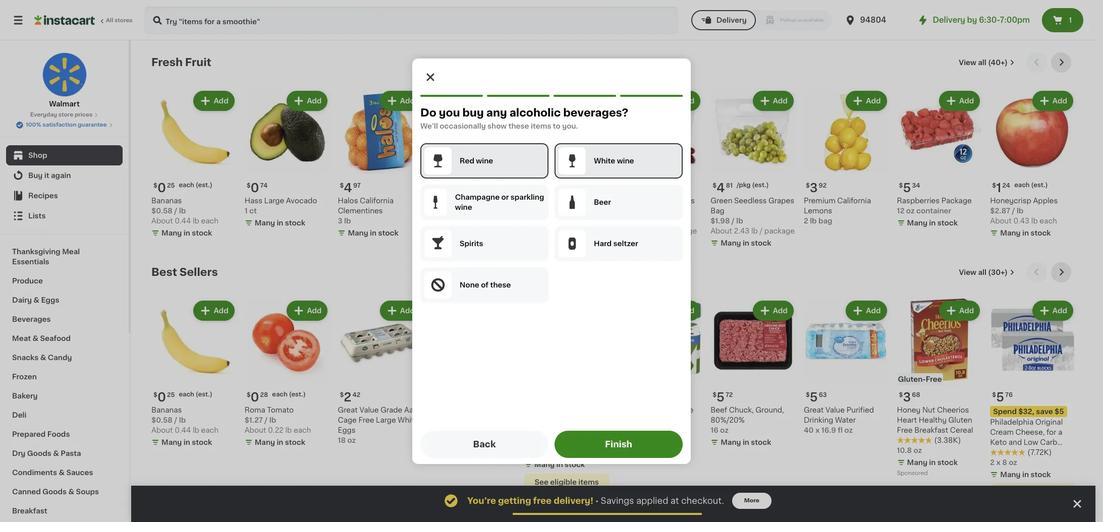 Task type: describe. For each thing, give the bounding box(es) containing it.
each inside "honeycrisp apples $2.87 / lb about 0.43 lb each"
[[1040, 217, 1057, 224]]

dry
[[12, 450, 25, 457]]

thanksgiving meal essentials
[[12, 248, 80, 265]]

finish button
[[555, 431, 683, 458]]

it
[[44, 172, 49, 179]]

free
[[533, 497, 552, 505]]

$1.24 each (estimated) element
[[990, 178, 1075, 196]]

foods
[[47, 431, 70, 438]]

pasta
[[61, 450, 81, 457]]

(est.) for $0.25 each (estimated) element associated with 2
[[196, 392, 212, 398]]

x for 8 x 1.48 oz
[[531, 449, 535, 456]]

0 vertical spatial free
[[926, 376, 942, 383]]

4 for $ 4 97
[[344, 182, 352, 194]]

/ inside 'roma tomato $1.27 / lb about 0.22 lb each'
[[265, 417, 268, 424]]

$ inside $ 0 33
[[526, 183, 530, 189]]

$ inside $ 5 63
[[806, 392, 810, 398]]

walmart link
[[42, 52, 87, 109]]

0 horizontal spatial see eligible items button
[[524, 474, 609, 491]]

walmart
[[49, 100, 80, 107]]

cream
[[990, 429, 1014, 436]]

wine for white wine
[[617, 157, 634, 164]]

4 for $ 4 81
[[717, 182, 725, 194]]

2.4
[[641, 227, 652, 234]]

ct inside hass large avocado 1 ct
[[249, 207, 257, 214]]

thanksgiving
[[12, 248, 60, 255]]

recipes link
[[6, 186, 123, 206]]

prepared
[[12, 431, 46, 438]]

harvest
[[633, 197, 660, 204]]

(105)
[[562, 439, 579, 446]]

all stores
[[106, 18, 133, 23]]

container
[[916, 207, 951, 214]]

2 x 8 oz
[[990, 459, 1017, 466]]

guarantee
[[78, 122, 107, 128]]

all stores link
[[34, 6, 133, 34]]

seedless inside sun harvest seedless red grapes $2.18 / lb about 2.4 lb / package
[[662, 197, 695, 204]]

$ inside '$ 2 42'
[[340, 392, 344, 398]]

6 ct many in stock
[[431, 427, 492, 446]]

$ 5 23 /pkg (est.)
[[619, 182, 676, 194]]

large inside great value grade aa cage free large white eggs 18 oz
[[376, 417, 396, 424]]

& for condiments
[[59, 469, 65, 476]]

about inside sun harvest seedless red grapes $2.18 / lb about 2.4 lb / package
[[617, 227, 639, 234]]

dairy & eggs
[[12, 297, 59, 304]]

/ inside "honeycrisp apples $2.87 / lb about 0.43 lb each"
[[1012, 207, 1015, 214]]

72 for 5
[[726, 392, 733, 398]]

/pkg inside $4.81 per package (estimated) 'element'
[[737, 182, 751, 188]]

grapes inside sun harvest seedless red grapes $2.18 / lb about 2.4 lb / package
[[633, 207, 659, 214]]

great for 2
[[338, 407, 358, 414]]

about inside "honeycrisp apples $2.87 / lb about 0.43 lb each"
[[990, 217, 1012, 224]]

2 up cage
[[344, 392, 351, 403]]

& for dairy
[[33, 297, 39, 304]]

5 for $ 5 72
[[717, 392, 725, 403]]

seedless inside 'green seedless grapes bag $1.98 / lb about 2.43 lb / package'
[[734, 197, 767, 204]]

dry goods & pasta link
[[6, 444, 123, 463]]

of
[[481, 281, 488, 288]]

5 for $ 5 23 /pkg (est.)
[[623, 182, 631, 194]]

best sellers
[[151, 267, 218, 277]]

size
[[679, 407, 693, 414]]

halos
[[338, 197, 358, 204]]

more button
[[732, 493, 772, 509]]

$ inside $ 1 24
[[992, 183, 996, 189]]

eggs inside "link"
[[41, 297, 59, 304]]

dairy
[[12, 297, 32, 304]]

$5
[[1055, 408, 1064, 415]]

original inside philadelphia original cream cheese, for a keto and low carb lifestyle
[[1035, 419, 1063, 426]]

thanksgiving meal essentials link
[[6, 242, 123, 271]]

crackers
[[553, 429, 585, 436]]

/pkg (est.)
[[737, 182, 769, 188]]

oz down "lifestyle"
[[1009, 459, 1017, 466]]

savings
[[601, 497, 634, 505]]

1 item carousel region from the top
[[151, 52, 1075, 254]]

carb
[[1040, 439, 1057, 446]]

goods for dry
[[27, 450, 51, 457]]

california for halos california clementines 3 lb
[[360, 197, 394, 204]]

seltzer
[[613, 240, 638, 247]]

oz inside strawberries 16 oz container
[[440, 207, 449, 214]]

stores
[[115, 18, 133, 23]]

each (est.) for $0.28 each (estimated) element
[[272, 392, 306, 398]]

0.44 for 2
[[175, 427, 191, 434]]

5 for $ 5 63
[[810, 392, 818, 403]]

delivery!
[[554, 497, 593, 505]]

$ 1 24
[[992, 182, 1010, 194]]

ritz fresh stacks original crackers
[[524, 419, 585, 436]]

hass large avocado 1 ct
[[245, 197, 317, 214]]

grapes inside 'green seedless grapes bag $1.98 / lb about 2.43 lb / package'
[[768, 197, 794, 204]]

gluten-
[[898, 376, 926, 383]]

everyday store prices
[[30, 112, 92, 118]]

1 vertical spatial eligible
[[1016, 489, 1043, 496]]

0.44 for 4
[[175, 217, 191, 224]]

1 horizontal spatial see
[[1001, 489, 1014, 496]]

1 inside $1.24 each (estimated) element
[[996, 182, 1001, 194]]

$ 5 72
[[713, 392, 733, 403]]

back
[[473, 440, 496, 448]]

aa
[[404, 407, 413, 414]]

or
[[501, 194, 509, 201]]

beverages
[[12, 316, 51, 323]]

•
[[595, 497, 599, 505]]

value for 2
[[360, 407, 379, 414]]

raspberries
[[897, 197, 940, 204]]

5 for $ 5 76
[[996, 392, 1004, 403]]

soups
[[76, 488, 99, 496]]

2 item carousel region from the top
[[151, 262, 1075, 516]]

1 inside 'lime 42 1 each'
[[524, 207, 527, 214]]

2 down "lifestyle"
[[990, 459, 995, 466]]

dry goods & pasta
[[12, 450, 81, 457]]

hass
[[245, 197, 262, 204]]

(est.) for $0.25 each (estimated) element corresponding to 4
[[196, 182, 212, 188]]

sellers
[[180, 267, 218, 277]]

3 for $ 3 92
[[810, 182, 818, 194]]

$ inside $ 3 68
[[899, 392, 903, 398]]

chuck,
[[729, 407, 754, 414]]

delivery for delivery by 6:30-7:00pm
[[933, 16, 965, 24]]

great for 5
[[804, 407, 824, 414]]

fruit
[[185, 57, 211, 68]]

clementines
[[338, 207, 383, 214]]

hard seltzer
[[594, 240, 638, 247]]

$ inside "$ 0 74"
[[247, 183, 251, 189]]

/pkg inside $ 5 23 /pkg (est.)
[[644, 182, 658, 188]]

beef chuck, ground, 80%/20% 16 oz
[[711, 407, 784, 434]]

great value purified drinking water 40 x 16.9 fl oz
[[804, 407, 874, 434]]

0 horizontal spatial fresh
[[151, 57, 183, 68]]

(7.72k)
[[1028, 449, 1052, 456]]

lb inside halos california clementines 3 lb
[[344, 217, 351, 224]]

cheerios
[[937, 407, 969, 414]]

checkout.
[[681, 497, 724, 505]]

lemons
[[804, 207, 832, 214]]

produce link
[[6, 271, 123, 291]]

(30+)
[[988, 269, 1008, 276]]

service type group
[[691, 10, 832, 30]]

canned
[[12, 488, 41, 496]]

1 horizontal spatial 8
[[1002, 459, 1007, 466]]

12 inside product group
[[617, 437, 625, 444]]

beverages?
[[563, 107, 628, 118]]

bananas for 2
[[151, 407, 182, 414]]

$ 2 72
[[433, 182, 453, 194]]

24
[[1002, 183, 1010, 189]]

red wine
[[460, 157, 493, 164]]

x inside great value purified drinking water 40 x 16.9 fl oz
[[815, 427, 820, 434]]

shop
[[28, 152, 47, 159]]

$ inside $ 5 76
[[992, 392, 996, 398]]

heart
[[897, 417, 917, 424]]

5 for $ 5 34
[[903, 182, 911, 194]]

red inside sun harvest seedless red grapes $2.18 / lb about 2.4 lb / package
[[617, 207, 632, 214]]

$ inside $ 2 72
[[433, 183, 437, 189]]

treatment tracker modal dialog
[[131, 486, 1095, 522]]

2 vertical spatial sponsored badge image
[[524, 494, 555, 500]]

nut
[[922, 407, 935, 414]]

12 ct
[[617, 437, 634, 444]]

free inside great value grade aa cage free large white eggs 18 oz
[[358, 417, 374, 424]]

ct for 6 ct many in stock
[[437, 427, 445, 434]]

(40+)
[[988, 59, 1008, 66]]

by
[[967, 16, 977, 24]]

(7.53k)
[[655, 427, 680, 434]]

wine inside champagne or sparkling wine
[[455, 204, 472, 211]]

(est.) for $4.81 per package (estimated) 'element'
[[752, 182, 769, 188]]

100% satisfaction guarantee
[[26, 122, 107, 128]]

meal
[[62, 248, 80, 255]]

occasionally
[[440, 122, 486, 129]]

condiments
[[12, 469, 57, 476]]

2 inside premium california lemons 2 lb bag
[[804, 217, 808, 224]]

snacks & candy link
[[6, 348, 123, 367]]

16 inside strawberries 16 oz container
[[431, 207, 439, 214]]

eligible inside product group
[[550, 479, 577, 486]]

items inside product group
[[578, 479, 599, 486]]

california for premium california lemons 2 lb bag
[[837, 197, 871, 204]]

ground,
[[756, 407, 784, 414]]

oz inside product group
[[553, 449, 562, 456]]

each (est.) for $1.24 each (estimated) element
[[1014, 182, 1048, 188]]

$ 4 97
[[340, 182, 361, 194]]

sponsored badge image for many in stock
[[431, 451, 461, 456]]

oz inside raspberries package 12 oz container
[[906, 207, 915, 214]]

oz inside great value purified drinking water 40 x 16.9 fl oz
[[844, 427, 853, 434]]

sponsored badge image for honey nut cheerios heart healthy gluten free breakfast cereal
[[897, 471, 927, 477]]

fresh inside ritz fresh stacks original crackers
[[540, 419, 559, 426]]

$ 0 33
[[526, 182, 548, 194]]



Task type: locate. For each thing, give the bounding box(es) containing it.
value
[[360, 407, 379, 414], [825, 407, 845, 414]]

1 horizontal spatial sponsored badge image
[[524, 494, 555, 500]]

$ inside $ 4 81
[[713, 183, 717, 189]]

100%
[[26, 122, 41, 128]]

seafood
[[40, 335, 71, 342]]

drinking
[[804, 417, 833, 424]]

you.
[[562, 122, 578, 129]]

condiments & sauces link
[[6, 463, 123, 482]]

strawberries
[[431, 197, 476, 204]]

white inside the add your shopping preferences element
[[594, 157, 615, 164]]

12 down "raspberries"
[[897, 207, 904, 214]]

ct inside 6 ct many in stock
[[437, 427, 445, 434]]

towels
[[640, 417, 664, 424]]

meat & seafood
[[12, 335, 71, 342]]

package inside 'green seedless grapes bag $1.98 / lb about 2.43 lb / package'
[[764, 227, 795, 234]]

12 down paper
[[617, 437, 625, 444]]

5 inside $5.23 per package (estimated) element
[[623, 182, 631, 194]]

original up for
[[1035, 419, 1063, 426]]

12 inside raspberries package 12 oz container
[[897, 207, 904, 214]]

$ inside $ 5 34
[[899, 183, 903, 189]]

items down (7.72k)
[[1044, 489, 1065, 496]]

honey nut cheerios heart healthy gluten free breakfast cereal
[[897, 407, 973, 434]]

4 left 81
[[717, 182, 725, 194]]

2 4 from the left
[[717, 182, 725, 194]]

applied
[[636, 497, 668, 505]]

1 vertical spatial 42
[[352, 392, 360, 398]]

1 horizontal spatial /pkg
[[737, 182, 751, 188]]

free down heart
[[897, 427, 913, 434]]

& left pasta
[[53, 450, 59, 457]]

see eligible items button down (7.72k)
[[990, 484, 1075, 501]]

1 vertical spatial all
[[978, 269, 986, 276]]

all
[[106, 18, 113, 23]]

$0.25 each (estimated) element
[[151, 178, 236, 196], [151, 388, 236, 405]]

free
[[926, 376, 942, 383], [358, 417, 374, 424], [897, 427, 913, 434]]

1 horizontal spatial 3
[[810, 182, 818, 194]]

sponsored badge image down 8 x 1.48 oz
[[524, 494, 555, 500]]

8
[[524, 449, 529, 456], [1002, 459, 1007, 466]]

view left (40+)
[[959, 59, 976, 66]]

1 vertical spatial 3
[[338, 217, 342, 224]]

0 vertical spatial bananas
[[151, 197, 182, 204]]

x right 40
[[815, 427, 820, 434]]

42 inside '$ 2 42'
[[352, 392, 360, 398]]

1 vertical spatial original
[[524, 429, 552, 436]]

you're getting free delivery!
[[467, 497, 593, 505]]

1 horizontal spatial white
[[594, 157, 615, 164]]

1 horizontal spatial see eligible items
[[1001, 489, 1065, 496]]

0 horizontal spatial 72
[[446, 183, 453, 189]]

1 /pkg from the left
[[644, 182, 658, 188]]

1 view from the top
[[959, 59, 976, 66]]

value inside great value grade aa cage free large white eggs 18 oz
[[360, 407, 379, 414]]

0 vertical spatial large
[[264, 197, 284, 204]]

delivery
[[933, 16, 965, 24], [716, 17, 747, 24]]

all left (40+)
[[978, 59, 986, 66]]

original down ritz
[[524, 429, 552, 436]]

oz right 10.8
[[914, 447, 922, 454]]

2 value from the left
[[825, 407, 845, 414]]

1 horizontal spatial great
[[804, 407, 824, 414]]

1 0.44 from the top
[[175, 217, 191, 224]]

item carousel region
[[151, 52, 1075, 254], [151, 262, 1075, 516]]

16 down 80%/20% on the right
[[711, 427, 718, 434]]

2 bananas from the top
[[151, 407, 182, 414]]

view left (30+)
[[959, 269, 976, 276]]

see eligible items button up delivery!
[[524, 474, 609, 491]]

2 down lemons
[[804, 217, 808, 224]]

great
[[338, 407, 358, 414], [804, 407, 824, 414]]

2 all from the top
[[978, 269, 986, 276]]

4 inside 'element'
[[717, 182, 725, 194]]

& left candy
[[40, 354, 46, 361]]

1 vertical spatial goods
[[42, 488, 67, 496]]

save
[[1036, 408, 1053, 415]]

0 horizontal spatial red
[[460, 157, 474, 164]]

0 vertical spatial items
[[531, 122, 551, 129]]

72 up strawberries
[[446, 183, 453, 189]]

& inside "link"
[[33, 297, 39, 304]]

16 down strawberries
[[431, 207, 439, 214]]

main content containing 0
[[131, 40, 1095, 522]]

72 inside $ 5 72
[[726, 392, 733, 398]]

5 up beef
[[717, 392, 725, 403]]

1 vertical spatial fresh
[[540, 419, 559, 426]]

0 vertical spatial 72
[[446, 183, 453, 189]]

white down aa
[[398, 417, 418, 424]]

0 vertical spatial eggs
[[41, 297, 59, 304]]

3 inside halos california clementines 3 lb
[[338, 217, 342, 224]]

oz inside beef chuck, ground, 80%/20% 16 oz
[[720, 427, 729, 434]]

best
[[151, 267, 177, 277]]

stock inside 6 ct many in stock
[[471, 439, 492, 446]]

view for 5
[[959, 269, 976, 276]]

1 horizontal spatial wine
[[476, 157, 493, 164]]

0 vertical spatial breakfast
[[914, 427, 948, 434]]

sponsored badge image down 10.8 oz
[[897, 471, 927, 477]]

goods for canned
[[42, 488, 67, 496]]

oz down "raspberries"
[[906, 207, 915, 214]]

wine up '23'
[[617, 157, 634, 164]]

each inside 'lime 42 1 each'
[[529, 207, 547, 214]]

1 vertical spatial red
[[617, 207, 632, 214]]

1 horizontal spatial fresh
[[540, 419, 559, 426]]

8 inside product group
[[524, 449, 529, 456]]

$ inside $ 0 28
[[247, 392, 251, 398]]

x down "lifestyle"
[[996, 459, 1001, 466]]

large down 74
[[264, 197, 284, 204]]

1 25 from the top
[[167, 183, 175, 189]]

buy it again
[[28, 172, 71, 179]]

$ inside $ 4 97
[[340, 183, 344, 189]]

store
[[58, 112, 73, 118]]

value left grade
[[360, 407, 379, 414]]

wine down "champagne"
[[455, 204, 472, 211]]

everyday
[[30, 112, 57, 118]]

2
[[437, 182, 445, 194], [804, 217, 808, 224], [344, 392, 351, 403], [990, 459, 995, 466]]

everyday store prices link
[[30, 111, 99, 119]]

in inside 6 ct many in stock
[[463, 439, 470, 446]]

2 great from the left
[[804, 407, 824, 414]]

view
[[959, 59, 976, 66], [959, 269, 976, 276]]

you
[[439, 107, 460, 118]]

$ inside $ 5 23 /pkg (est.)
[[619, 183, 623, 189]]

42 inside 'lime 42 1 each'
[[543, 197, 552, 204]]

all left (30+)
[[978, 269, 986, 276]]

2 horizontal spatial sponsored badge image
[[897, 471, 927, 477]]

72 for 2
[[446, 183, 453, 189]]

these
[[508, 122, 529, 129], [490, 281, 511, 288]]

2 $0.58 from the top
[[151, 417, 173, 424]]

5 left 63
[[810, 392, 818, 403]]

1 vertical spatial see eligible items
[[1001, 489, 1065, 496]]

1 horizontal spatial 72
[[726, 392, 733, 398]]

items inside do you buy any alcoholic beverages? we'll occasionally show these items to you.
[[531, 122, 551, 129]]

★★★★★
[[617, 427, 653, 434], [617, 427, 653, 434], [897, 437, 932, 444], [897, 437, 932, 444], [524, 439, 559, 446], [524, 439, 559, 446], [990, 449, 1025, 456], [990, 449, 1025, 456]]

(est.) inside $4.81 per package (estimated) 'element'
[[752, 182, 769, 188]]

red down occasionally
[[460, 157, 474, 164]]

1 $0.25 each (estimated) element from the top
[[151, 178, 236, 196]]

see up free
[[535, 479, 548, 486]]

5 left 34
[[903, 182, 911, 194]]

oz right fl
[[844, 427, 853, 434]]

0 horizontal spatial breakfast
[[12, 508, 47, 515]]

eggs down cage
[[338, 427, 356, 434]]

1 horizontal spatial eligible
[[1016, 489, 1043, 496]]

0 horizontal spatial 8
[[524, 449, 529, 456]]

0 horizontal spatial x
[[531, 449, 535, 456]]

2 25 from the top
[[167, 392, 175, 398]]

each (est.) for $0.25 each (estimated) element corresponding to 4
[[179, 182, 212, 188]]

$0.25 each (estimated) element for 4
[[151, 178, 236, 196]]

each (est.) inside $0.28 each (estimated) element
[[272, 392, 306, 398]]

value inside great value purified drinking water 40 x 16.9 fl oz
[[825, 407, 845, 414]]

delivery for delivery
[[716, 17, 747, 24]]

package right 2.4
[[667, 227, 697, 234]]

red
[[460, 157, 474, 164], [617, 207, 632, 214]]

wine down the show
[[476, 157, 493, 164]]

none of these
[[460, 281, 511, 288]]

california inside premium california lemons 2 lb bag
[[837, 197, 871, 204]]

these down alcoholic
[[508, 122, 529, 129]]

1 vertical spatial 12
[[617, 437, 625, 444]]

& for meat
[[33, 335, 38, 342]]

2 vertical spatial items
[[1044, 489, 1065, 496]]

ct for 12 ct
[[627, 437, 634, 444]]

these inside do you buy any alcoholic beverages? we'll occasionally show these items to you.
[[508, 122, 529, 129]]

(est.) inside $0.28 each (estimated) element
[[289, 392, 306, 398]]

2 horizontal spatial wine
[[617, 157, 634, 164]]

stacks
[[561, 419, 585, 426]]

1 vertical spatial 0.44
[[175, 427, 191, 434]]

0 horizontal spatial package
[[667, 227, 697, 234]]

each inside 'roma tomato $1.27 / lb about 0.22 lb each'
[[294, 427, 311, 434]]

satisfaction
[[42, 122, 76, 128]]

fresh right ritz
[[540, 419, 559, 426]]

breakfast down healthy
[[914, 427, 948, 434]]

1 horizontal spatial original
[[1035, 419, 1063, 426]]

1 vertical spatial free
[[358, 417, 374, 424]]

spirits
[[460, 240, 483, 247]]

4 left 97
[[344, 182, 352, 194]]

0 horizontal spatial grapes
[[633, 207, 659, 214]]

3 down "halos" at top
[[338, 217, 342, 224]]

0 vertical spatial fresh
[[151, 57, 183, 68]]

0 horizontal spatial 4
[[344, 182, 352, 194]]

$5.23 per package (estimated) element
[[617, 178, 702, 196]]

fresh left fruit
[[151, 57, 183, 68]]

1 horizontal spatial 16
[[711, 427, 718, 434]]

2 vertical spatial x
[[996, 459, 1001, 466]]

see eligible items inside product group
[[535, 479, 599, 486]]

delivery button
[[691, 10, 756, 30]]

1 horizontal spatial grapes
[[768, 197, 794, 204]]

product group containing 1
[[990, 89, 1075, 240]]

$0.58 for 4
[[151, 207, 173, 214]]

california inside halos california clementines 3 lb
[[360, 197, 394, 204]]

items down alcoholic
[[531, 122, 551, 129]]

2 california from the left
[[837, 197, 871, 204]]

40
[[804, 427, 814, 434]]

1 vertical spatial 72
[[726, 392, 733, 398]]

$ 5 63
[[806, 392, 827, 403]]

beef
[[711, 407, 727, 414]]

(est.) for $0.28 each (estimated) element
[[289, 392, 306, 398]]

free right cage
[[358, 417, 374, 424]]

1 vertical spatial bananas $0.58 / lb about 0.44 lb each
[[151, 407, 219, 434]]

2 view from the top
[[959, 269, 976, 276]]

1 horizontal spatial ct
[[437, 427, 445, 434]]

1 horizontal spatial package
[[764, 227, 795, 234]]

premium
[[804, 197, 835, 204]]

1 horizontal spatial seedless
[[734, 197, 767, 204]]

$4.81 per package (estimated) element
[[711, 178, 796, 196]]

delivery inside button
[[716, 17, 747, 24]]

16 inside beef chuck, ground, 80%/20% 16 oz
[[711, 427, 718, 434]]

1 $ 0 25 from the top
[[153, 182, 175, 194]]

1 horizontal spatial california
[[837, 197, 871, 204]]

sparkling
[[511, 194, 544, 201]]

oz inside great value grade aa cage free large white eggs 18 oz
[[347, 437, 356, 444]]

2 /pkg from the left
[[737, 182, 751, 188]]

2 horizontal spatial ct
[[627, 437, 634, 444]]

&
[[33, 297, 39, 304], [33, 335, 38, 342], [40, 354, 46, 361], [53, 450, 59, 457], [59, 469, 65, 476], [68, 488, 74, 496]]

2 vertical spatial free
[[897, 427, 913, 434]]

$ 0 25 for 2
[[153, 392, 175, 403]]

$0.58 for 2
[[151, 417, 173, 424]]

1 vertical spatial eggs
[[338, 427, 356, 434]]

buy
[[462, 107, 484, 118]]

0 horizontal spatial 42
[[352, 392, 360, 398]]

bakery link
[[6, 387, 123, 406]]

(est.) inside $ 5 23 /pkg (est.)
[[660, 182, 676, 188]]

& right meat at the left
[[33, 335, 38, 342]]

$ inside $ 5 72
[[713, 392, 717, 398]]

8 down "lifestyle"
[[1002, 459, 1007, 466]]

0 vertical spatial white
[[594, 157, 615, 164]]

bananas for 4
[[151, 197, 182, 204]]

$ 3 92
[[806, 182, 827, 194]]

see inside product group
[[535, 479, 548, 486]]

3 left 68
[[903, 392, 911, 403]]

1 horizontal spatial red
[[617, 207, 632, 214]]

great up cage
[[338, 407, 358, 414]]

& left soups
[[68, 488, 74, 496]]

0 horizontal spatial original
[[524, 429, 552, 436]]

2 horizontal spatial x
[[996, 459, 1001, 466]]

$ inside $ 3 92
[[806, 183, 810, 189]]

1 inside hass large avocado 1 ct
[[245, 207, 248, 214]]

grade
[[381, 407, 402, 414]]

1 horizontal spatial 4
[[717, 182, 725, 194]]

3 left the 92
[[810, 182, 818, 194]]

oz right the 1.48
[[553, 449, 562, 456]]

ct down hass
[[249, 207, 257, 214]]

value for 5
[[825, 407, 845, 414]]

$0.28 each (estimated) element
[[245, 388, 330, 405]]

lists
[[28, 212, 46, 220]]

grapes down $4.81 per package (estimated) 'element'
[[768, 197, 794, 204]]

bananas $0.58 / lb about 0.44 lb each for 2
[[151, 407, 219, 434]]

0 vertical spatial 0.44
[[175, 217, 191, 224]]

5 left 76
[[996, 392, 1004, 403]]

wine for red wine
[[476, 157, 493, 164]]

grapes down harvest
[[633, 207, 659, 214]]

all
[[978, 59, 986, 66], [978, 269, 986, 276]]

2 up strawberries
[[437, 182, 445, 194]]

breakfast down canned
[[12, 508, 47, 515]]

0 horizontal spatial sponsored badge image
[[431, 451, 461, 456]]

seedless down $5.23 per package (estimated) element
[[662, 197, 695, 204]]

& for snacks
[[40, 354, 46, 361]]

0 vertical spatial red
[[460, 157, 474, 164]]

0 vertical spatial these
[[508, 122, 529, 129]]

many inside 6 ct many in stock
[[441, 439, 461, 446]]

1 horizontal spatial see eligible items button
[[990, 484, 1075, 501]]

1 vertical spatial bananas
[[151, 407, 182, 414]]

california right premium at top
[[837, 197, 871, 204]]

3 for $ 3 68
[[903, 392, 911, 403]]

1 $0.58 from the top
[[151, 207, 173, 214]]

0 vertical spatial 12
[[897, 207, 904, 214]]

large inside hass large avocado 1 ct
[[264, 197, 284, 204]]

oz right 18
[[347, 437, 356, 444]]

1 4 from the left
[[344, 182, 352, 194]]

1 vertical spatial breakfast
[[12, 508, 47, 515]]

42 up cage
[[352, 392, 360, 398]]

see eligible items up delivery!
[[535, 479, 599, 486]]

1 vertical spatial these
[[490, 281, 511, 288]]

buy it again link
[[6, 166, 123, 186]]

$0.25 each (estimated) element for 2
[[151, 388, 236, 405]]

green
[[711, 197, 732, 204]]

1 california from the left
[[360, 197, 394, 204]]

72 up beef
[[726, 392, 733, 398]]

2 seedless from the left
[[734, 197, 767, 204]]

bakery
[[12, 393, 38, 400]]

& right dairy
[[33, 297, 39, 304]]

ct right 6
[[437, 427, 445, 434]]

each
[[179, 182, 194, 188], [1014, 182, 1030, 188], [529, 207, 547, 214], [201, 217, 219, 224], [1040, 217, 1057, 224], [179, 392, 194, 398], [272, 392, 287, 398], [201, 427, 219, 434], [294, 427, 311, 434]]

0 vertical spatial see eligible items
[[535, 479, 599, 486]]

items up •
[[578, 479, 599, 486]]

• savings applied at checkout.
[[595, 497, 724, 505]]

0 horizontal spatial value
[[360, 407, 379, 414]]

free inside honey nut cheerios heart healthy gluten free breakfast cereal
[[897, 427, 913, 434]]

eggs inside great value grade aa cage free large white eggs 18 oz
[[338, 427, 356, 434]]

free up nut
[[926, 376, 942, 383]]

eligible down 2 x 8 oz
[[1016, 489, 1043, 496]]

1 vertical spatial sponsored badge image
[[897, 471, 927, 477]]

1 great from the left
[[338, 407, 358, 414]]

oz down strawberries
[[440, 207, 449, 214]]

2 package from the left
[[764, 227, 795, 234]]

2 bananas $0.58 / lb about 0.44 lb each from the top
[[151, 407, 219, 434]]

1 vertical spatial items
[[578, 479, 599, 486]]

0 vertical spatial 16
[[431, 207, 439, 214]]

see eligible items down (7.72k)
[[1001, 489, 1065, 496]]

0.43
[[1014, 217, 1029, 224]]

$ 2 42
[[340, 392, 360, 403]]

/pkg right '23'
[[644, 182, 658, 188]]

finish
[[605, 440, 632, 448]]

2 $0.25 each (estimated) element from the top
[[151, 388, 236, 405]]

frozen
[[12, 373, 37, 380]]

0 vertical spatial all
[[978, 59, 986, 66]]

/pkg right 81
[[737, 182, 751, 188]]

1 bananas $0.58 / lb about 0.44 lb each from the top
[[151, 197, 219, 224]]

package right 2.43
[[764, 227, 795, 234]]

see down 2 x 8 oz
[[1001, 489, 1014, 496]]

essentials
[[12, 258, 49, 265]]

x
[[815, 427, 820, 434], [531, 449, 535, 456], [996, 459, 1001, 466]]

product group
[[151, 89, 236, 240], [245, 89, 330, 230], [338, 89, 423, 240], [431, 89, 516, 216], [524, 89, 609, 230], [617, 89, 702, 250], [711, 89, 796, 250], [804, 89, 889, 226], [897, 89, 982, 230], [990, 89, 1075, 240], [151, 299, 236, 450], [245, 299, 330, 450], [338, 299, 423, 446], [431, 299, 516, 459], [524, 299, 609, 502], [617, 299, 702, 460], [711, 299, 796, 450], [804, 299, 889, 436], [897, 299, 982, 479], [990, 299, 1075, 512]]

x for 2 x 8 oz
[[996, 459, 1001, 466]]

12
[[897, 207, 904, 214], [617, 437, 625, 444]]

seedless down $4.81 per package (estimated) 'element'
[[734, 197, 767, 204]]

back button
[[420, 431, 548, 458]]

2 0.44 from the top
[[175, 427, 191, 434]]

lb inside premium california lemons 2 lb bag
[[810, 217, 817, 224]]

red down sun
[[617, 207, 632, 214]]

add button
[[194, 92, 233, 110], [288, 92, 327, 110], [381, 92, 420, 110], [660, 92, 699, 110], [754, 92, 793, 110], [847, 92, 886, 110], [940, 92, 979, 110], [1033, 92, 1072, 110], [194, 302, 233, 320], [288, 302, 327, 320], [381, 302, 420, 320], [660, 302, 699, 320], [754, 302, 793, 320], [847, 302, 886, 320], [940, 302, 979, 320], [1033, 302, 1072, 320]]

0 vertical spatial goods
[[27, 450, 51, 457]]

0 horizontal spatial free
[[358, 417, 374, 424]]

great up drinking at the right of the page
[[804, 407, 824, 414]]

red inside the add your shopping preferences element
[[460, 157, 474, 164]]

72 inside $ 2 72
[[446, 183, 453, 189]]

1 inside 1 button
[[1069, 17, 1072, 24]]

& left sauces
[[59, 469, 65, 476]]

sponsored badge image down 6 ct many in stock
[[431, 451, 461, 456]]

canned goods & soups link
[[6, 482, 123, 502]]

instacart logo image
[[34, 14, 95, 26]]

1 vertical spatial large
[[376, 417, 396, 424]]

25 for 2
[[167, 392, 175, 398]]

0 vertical spatial eligible
[[550, 479, 577, 486]]

$ 0 25 for 4
[[153, 182, 175, 194]]

2 vertical spatial ct
[[627, 437, 634, 444]]

eggs
[[41, 297, 59, 304], [338, 427, 356, 434]]

25 for 4
[[167, 183, 175, 189]]

goods down prepared foods
[[27, 450, 51, 457]]

main content
[[131, 40, 1095, 522]]

eligible up delivery!
[[550, 479, 577, 486]]

package inside sun harvest seedless red grapes $2.18 / lb about 2.4 lb / package
[[667, 227, 697, 234]]

more
[[744, 498, 759, 504]]

see eligible items button
[[524, 474, 609, 491], [990, 484, 1075, 501]]

dairy & eggs link
[[6, 291, 123, 310]]

product group containing 6 ct
[[431, 299, 516, 459]]

8 left the 1.48
[[524, 449, 529, 456]]

1 vertical spatial grapes
[[633, 207, 659, 214]]

42 right lime
[[543, 197, 552, 204]]

california
[[360, 197, 394, 204], [837, 197, 871, 204]]

0
[[157, 182, 166, 194], [251, 182, 259, 194], [530, 182, 539, 194], [157, 392, 166, 403], [251, 392, 259, 403]]

0 horizontal spatial california
[[360, 197, 394, 204]]

add your shopping preferences element
[[412, 58, 691, 464]]

sponsored badge image
[[431, 451, 461, 456], [897, 471, 927, 477], [524, 494, 555, 500]]

80%/20%
[[711, 417, 745, 424]]

x left the 1.48
[[531, 449, 535, 456]]

breakfast inside honey nut cheerios heart healthy gluten free breakfast cereal
[[914, 427, 948, 434]]

0 vertical spatial $0.25 each (estimated) element
[[151, 178, 236, 196]]

1 vertical spatial see
[[1001, 489, 1014, 496]]

white up beer
[[594, 157, 615, 164]]

0 vertical spatial original
[[1035, 419, 1063, 426]]

None search field
[[144, 6, 678, 34]]

great inside great value grade aa cage free large white eggs 18 oz
[[338, 407, 358, 414]]

0 vertical spatial bananas $0.58 / lb about 0.44 lb each
[[151, 197, 219, 224]]

sauces
[[66, 469, 93, 476]]

product group containing ritz fresh stacks original crackers
[[524, 299, 609, 502]]

0 horizontal spatial large
[[264, 197, 284, 204]]

white inside great value grade aa cage free large white eggs 18 oz
[[398, 417, 418, 424]]

0 horizontal spatial see
[[535, 479, 548, 486]]

1 horizontal spatial 42
[[543, 197, 552, 204]]

value up water
[[825, 407, 845, 414]]

all for 1
[[978, 59, 986, 66]]

view for 1
[[959, 59, 976, 66]]

0 vertical spatial $ 0 25
[[153, 182, 175, 194]]

about inside 'green seedless grapes bag $1.98 / lb about 2.43 lb / package'
[[711, 227, 732, 234]]

$22.18 element
[[617, 388, 702, 405]]

0 horizontal spatial white
[[398, 417, 418, 424]]

2 vertical spatial 3
[[903, 392, 911, 403]]

each (est.) inside $1.24 each (estimated) element
[[1014, 182, 1048, 188]]

deli
[[12, 412, 26, 419]]

product group containing add
[[617, 299, 702, 460]]

(est.) for $1.24 each (estimated) element
[[1031, 182, 1048, 188]]

healthy
[[919, 417, 947, 424]]

1 value from the left
[[360, 407, 379, 414]]

eggs down produce link
[[41, 297, 59, 304]]

walmart logo image
[[42, 52, 87, 97]]

each (est.) for $0.25 each (estimated) element associated with 2
[[179, 392, 212, 398]]

great inside great value purified drinking water 40 x 16.9 fl oz
[[804, 407, 824, 414]]

these right of
[[490, 281, 511, 288]]

water
[[835, 417, 856, 424]]

fresh
[[151, 57, 183, 68], [540, 419, 559, 426]]

2 $ 0 25 from the top
[[153, 392, 175, 403]]

all for 5
[[978, 269, 986, 276]]

large down grade
[[376, 417, 396, 424]]

1 bananas from the top
[[151, 197, 182, 204]]

8 x 1.48 oz
[[524, 449, 562, 456]]

about inside 'roma tomato $1.27 / lb about 0.22 lb each'
[[245, 427, 266, 434]]

white wine
[[594, 157, 634, 164]]

1 horizontal spatial free
[[897, 427, 913, 434]]

0 horizontal spatial delivery
[[716, 17, 747, 24]]

original inside ritz fresh stacks original crackers
[[524, 429, 552, 436]]

oz down 80%/20% on the right
[[720, 427, 729, 434]]

1 seedless from the left
[[662, 197, 695, 204]]

goods down condiments & sauces
[[42, 488, 67, 496]]

42
[[543, 197, 552, 204], [352, 392, 360, 398]]

keto
[[990, 439, 1007, 446]]

(est.) inside $1.24 each (estimated) element
[[1031, 182, 1048, 188]]

x inside product group
[[531, 449, 535, 456]]

california up clementines on the left top
[[360, 197, 394, 204]]

1 all from the top
[[978, 59, 986, 66]]

1 package from the left
[[667, 227, 697, 234]]

1 horizontal spatial eggs
[[338, 427, 356, 434]]

cage
[[338, 417, 357, 424]]

ct down paper
[[627, 437, 634, 444]]

5 left '23'
[[623, 182, 631, 194]]

bananas $0.58 / lb about 0.44 lb each for 4
[[151, 197, 219, 224]]

$ 5 34
[[899, 182, 920, 194]]

10.8 oz
[[897, 447, 922, 454]]

philadelphia
[[990, 419, 1034, 426]]

0 horizontal spatial 3
[[338, 217, 342, 224]]

large
[[264, 197, 284, 204], [376, 417, 396, 424]]



Task type: vqa. For each thing, say whether or not it's contained in the screenshot.
the by to the left
no



